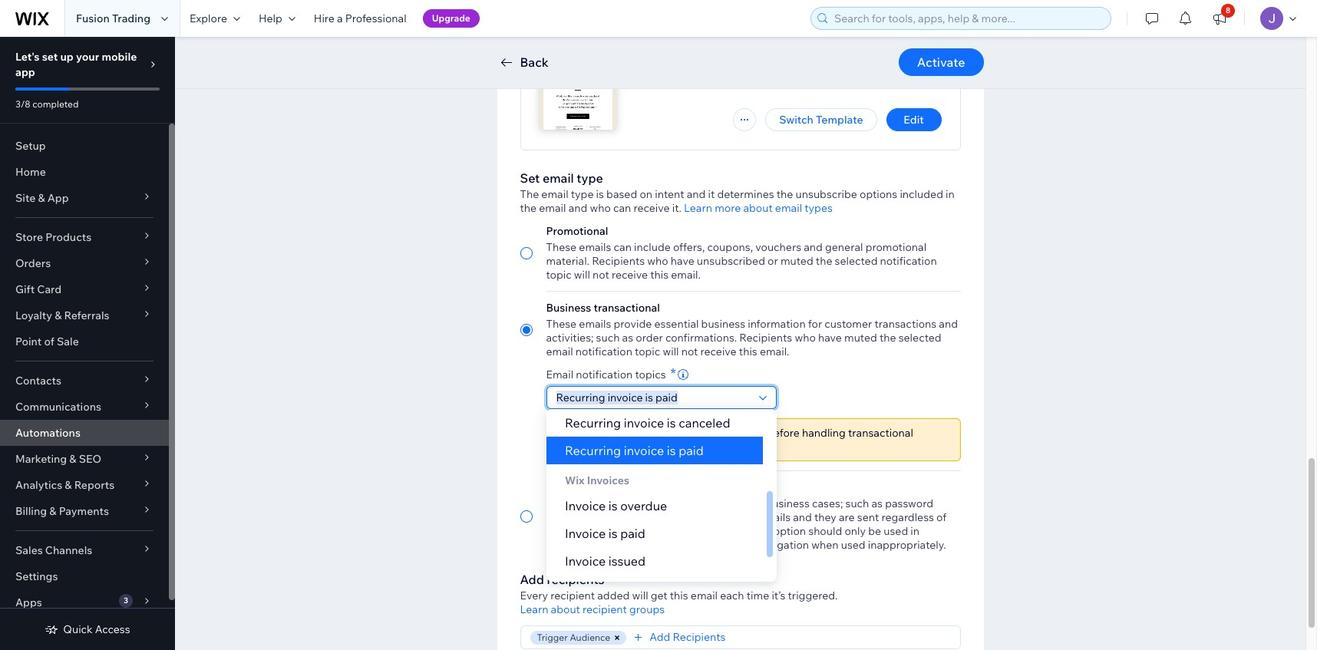 Task type: describe. For each thing, give the bounding box(es) containing it.
it inside the email type is based on intent and it determines the unsubscribe options included in the email and who can receive it.
[[708, 187, 715, 201]]

who inside promotional these emails can include offers, coupons, vouchers and general promotional material. recipients who have unsubscribed or muted the selected notification topic will not receive this email.
[[647, 254, 668, 268]]

set email type
[[520, 170, 603, 186]]

notification inside the business transactional these emails provide essential business information for customer transactions and activities; such as order confirmations. recipients who have muted the selected email notification topic will not receive this email.
[[576, 345, 632, 358]]

receive inside the email type is based on intent and it determines the unsubscribe options included in the email and who can receive it.
[[634, 201, 670, 215]]

learn more about email types
[[684, 201, 833, 215]]

invoice is overdue
[[565, 498, 667, 514]]

emails. inside 'business critical these emails should be sent only for critical business cases; such as password reset. recipients are unable to mute these emails and they are sent regardless of the recipient's consent to receive emails. this option should only be used in extreme cases as it may expose you to legal litigation when used inappropriately.'
[[713, 524, 748, 538]]

recurring invoice is canceled
[[565, 415, 730, 431]]

receive inside the business transactional these emails provide essential business information for customer transactions and activities; such as order confirmations. recipients who have muted the selected email notification topic will not receive this email.
[[700, 345, 737, 358]]

as inside the business transactional these emails provide essential business information for customer transactions and activities; such as order confirmations. recipients who have muted the selected email notification topic will not receive this email.
[[622, 331, 633, 345]]

professional
[[345, 12, 407, 25]]

confirmations.
[[665, 331, 737, 345]]

emails down the wix invoices
[[579, 497, 611, 510]]

promotional
[[866, 240, 927, 254]]

let's set up your mobile app
[[15, 50, 137, 79]]

inappropriately.
[[868, 538, 946, 552]]

have inside promotional these emails can include offers, coupons, vouchers and general promotional material. recipients who have unsubscribed or muted the selected notification topic will not receive this email.
[[671, 254, 694, 268]]

2 vertical spatial as
[[620, 538, 632, 552]]

referrals
[[64, 309, 109, 322]]

is left consent
[[608, 526, 617, 541]]

1 horizontal spatial should
[[808, 524, 842, 538]]

added
[[597, 589, 630, 603]]

back button
[[497, 53, 549, 71]]

option
[[774, 524, 806, 538]]

site & app
[[15, 191, 69, 205]]

setup link
[[0, 133, 169, 159]]

expose
[[667, 538, 703, 552]]

promotional
[[546, 224, 608, 238]]

order
[[636, 331, 663, 345]]

or
[[768, 254, 778, 268]]

muted inside the business transactional these emails provide essential business information for customer transactions and activities; such as order confirmations. recipients who have muted the selected email notification topic will not receive this email.
[[844, 331, 877, 345]]

site
[[15, 191, 35, 205]]

customer
[[825, 317, 872, 331]]

switch
[[779, 113, 814, 127]]

recipient up audience
[[583, 603, 627, 616]]

this inside the business transactional these emails provide essential business information for customer transactions and activities; such as order confirmations. recipients who have muted the selected email notification topic will not receive this email.
[[739, 345, 757, 358]]

apps
[[15, 596, 42, 609]]

0 horizontal spatial to
[[662, 524, 672, 538]]

orders
[[15, 256, 51, 270]]

trigger
[[537, 632, 568, 643]]

each
[[720, 589, 744, 603]]

of inside point of sale link
[[44, 335, 54, 348]]

will inside promotional these emails can include offers, coupons, vouchers and general promotional material. recipients who have unsubscribed or muted the selected notification topic will not receive this email.
[[574, 268, 590, 282]]

1 vertical spatial be
[[868, 524, 881, 538]]

quick access button
[[45, 622, 130, 636]]

recurring for recurring invoice is paid
[[565, 443, 621, 458]]

switch template
[[779, 113, 863, 127]]

wix invoices
[[565, 474, 629, 487]]

communications
[[15, 400, 101, 414]]

1 horizontal spatial only
[[845, 524, 866, 538]]

it's
[[772, 589, 786, 603]]

type for the email type is based on intent and it determines the unsubscribe options included in the email and who can receive it.
[[571, 187, 594, 201]]

who for transactional
[[795, 331, 816, 345]]

options
[[860, 187, 897, 201]]

hire
[[314, 12, 335, 25]]

reset.
[[546, 510, 574, 524]]

will inside the business transactional these emails provide essential business information for customer transactions and activities; such as order confirmations. recipients who have muted the selected email notification topic will not receive this email.
[[663, 345, 679, 358]]

general
[[825, 240, 863, 254]]

loyalty & referrals button
[[0, 302, 169, 329]]

litigation
[[765, 538, 809, 552]]

learn more about email types link
[[684, 201, 833, 215]]

a
[[337, 12, 343, 25]]

contacts button
[[0, 368, 169, 394]]

*
[[671, 365, 676, 382]]

1 vertical spatial critical
[[730, 497, 763, 510]]

before
[[767, 426, 800, 440]]

1 horizontal spatial to
[[687, 510, 697, 524]]

mute
[[699, 510, 725, 524]]

explore
[[190, 12, 227, 25]]

sidebar element
[[0, 37, 175, 650]]

not inside promotional these emails can include offers, coupons, vouchers and general promotional material. recipients who have unsubscribed or muted the selected notification topic will not receive this email.
[[593, 268, 609, 282]]

add recipients every recipient added will get this email each time it's triggered. learn about recipient groups
[[520, 572, 838, 616]]

and up promotional
[[568, 201, 587, 215]]

settings link
[[0, 563, 169, 589]]

& for site
[[38, 191, 45, 205]]

email. inside the business transactional these emails provide essential business information for customer transactions and activities; such as order confirmations. recipients who have muted the selected email notification topic will not receive this email.
[[760, 345, 789, 358]]

issued
[[608, 553, 645, 569]]

when
[[811, 538, 839, 552]]

can inside the email type is based on intent and it determines the unsubscribe options included in the email and who can receive it.
[[613, 201, 631, 215]]

invoice for paid
[[623, 443, 664, 458]]

types
[[805, 201, 833, 215]]

is down invoices
[[608, 498, 617, 514]]

legal inside we recommend seeking local legal advice before handling transactional emails.
[[705, 426, 729, 440]]

up
[[60, 50, 74, 64]]

8
[[1226, 5, 1231, 15]]

analytics & reports
[[15, 478, 115, 492]]

upgrade button
[[423, 9, 480, 28]]

home
[[15, 165, 46, 179]]

1 horizontal spatial learn
[[684, 201, 712, 215]]

point of sale
[[15, 335, 79, 348]]

and inside promotional these emails can include offers, coupons, vouchers and general promotional material. recipients who have unsubscribed or muted the selected notification topic will not receive this email.
[[804, 240, 823, 254]]

consent
[[619, 524, 659, 538]]

communications button
[[0, 394, 169, 420]]

hire a professional link
[[305, 0, 416, 37]]

edit
[[904, 113, 924, 127]]

home link
[[0, 159, 169, 185]]

orders button
[[0, 250, 169, 276]]

of inside 'business critical these emails should be sent only for critical business cases; such as password reset. recipients are unable to mute these emails and they are sent regardless of the recipient's consent to receive emails. this option should only be used in extreme cases as it may expose you to legal litigation when used inappropriately.'
[[936, 510, 947, 524]]

& for analytics
[[65, 478, 72, 492]]

it inside 'business critical these emails should be sent only for critical business cases; such as password reset. recipients are unable to mute these emails and they are sent regardless of the recipient's consent to receive emails. this option should only be used in extreme cases as it may expose you to legal litigation when used inappropriately.'
[[634, 538, 641, 552]]

it.
[[672, 201, 682, 215]]

such inside 'business critical these emails should be sent only for critical business cases; such as password reset. recipients are unable to mute these emails and they are sent regardless of the recipient's consent to receive emails. this option should only be used in extreme cases as it may expose you to legal litigation when used inappropriately.'
[[845, 497, 869, 510]]

0 vertical spatial should
[[614, 497, 648, 510]]

sales channels
[[15, 543, 92, 557]]

coupons,
[[707, 240, 753, 254]]

3/8 completed
[[15, 98, 79, 110]]

may
[[643, 538, 664, 552]]

the down set
[[520, 201, 537, 215]]

trigger audience
[[537, 632, 610, 643]]

email left types
[[775, 201, 802, 215]]

set
[[42, 50, 58, 64]]

information
[[748, 317, 806, 331]]

preview image
[[539, 53, 616, 130]]

audience
[[570, 632, 610, 643]]

business inside 'business critical these emails should be sent only for critical business cases; such as password reset. recipients are unable to mute these emails and they are sent regardless of the recipient's consent to receive emails. this option should only be used in extreme cases as it may expose you to legal litigation when used inappropriately.'
[[766, 497, 810, 510]]

1 vertical spatial paid
[[620, 526, 645, 541]]

they
[[814, 510, 837, 524]]

0 vertical spatial critical
[[594, 480, 628, 494]]

cases;
[[812, 497, 843, 510]]

include
[[634, 240, 671, 254]]

2 horizontal spatial to
[[726, 538, 736, 552]]

invoice for invoice is overdue
[[565, 498, 605, 514]]

billing & payments
[[15, 504, 109, 518]]

0 horizontal spatial used
[[841, 538, 866, 552]]

these inside promotional these emails can include offers, coupons, vouchers and general promotional material. recipients who have unsubscribed or muted the selected notification topic will not receive this email.
[[546, 240, 577, 254]]

setup
[[15, 139, 46, 153]]

this inside promotional these emails can include offers, coupons, vouchers and general promotional material. recipients who have unsubscribed or muted the selected notification topic will not receive this email.
[[650, 268, 669, 282]]

emails inside promotional these emails can include offers, coupons, vouchers and general promotional material. recipients who have unsubscribed or muted the selected notification topic will not receive this email.
[[579, 240, 611, 254]]

this inside 'add recipients every recipient added will get this email each time it's triggered. learn about recipient groups'
[[670, 589, 688, 603]]

and inside the business transactional these emails provide essential business information for customer transactions and activities; such as order confirmations. recipients who have muted the selected email notification topic will not receive this email.
[[939, 317, 958, 331]]

sale
[[57, 335, 79, 348]]

analytics & reports button
[[0, 472, 169, 498]]

0 vertical spatial about
[[743, 201, 773, 215]]

invoice for invoice is paid
[[565, 526, 605, 541]]

& for loyalty
[[55, 309, 62, 322]]

0 vertical spatial be
[[650, 497, 663, 510]]

can inside promotional these emails can include offers, coupons, vouchers and general promotional material. recipients who have unsubscribed or muted the selected notification topic will not receive this email.
[[614, 240, 632, 254]]

type for set email type
[[577, 170, 603, 186]]

we
[[556, 426, 572, 440]]

and inside 'business critical these emails should be sent only for critical business cases; such as password reset. recipients are unable to mute these emails and they are sent regardless of the recipient's consent to receive emails. this option should only be used in extreme cases as it may expose you to legal litigation when used inappropriately.'
[[793, 510, 812, 524]]

gift card
[[15, 282, 62, 296]]

settings
[[15, 570, 58, 583]]

for for only
[[713, 497, 727, 510]]

0 horizontal spatial only
[[690, 497, 711, 510]]

and right it.
[[687, 187, 706, 201]]

we recommend seeking local legal advice before handling transactional emails.
[[556, 426, 913, 454]]

recipient down recipients
[[551, 589, 595, 603]]



Task type: locate. For each thing, give the bounding box(es) containing it.
1 vertical spatial legal
[[738, 538, 763, 552]]

transactional right the handling
[[848, 426, 913, 440]]

email inside 'add recipients every recipient added will get this email each time it's triggered. learn about recipient groups'
[[691, 589, 718, 603]]

& right the 'billing' at the bottom left of the page
[[49, 504, 56, 518]]

1 horizontal spatial transactional
[[848, 426, 913, 440]]

sent
[[665, 497, 687, 510], [857, 510, 879, 524]]

as left order
[[622, 331, 633, 345]]

this down include
[[650, 268, 669, 282]]

only right they on the right bottom
[[845, 524, 866, 538]]

activities;
[[546, 331, 594, 345]]

1 vertical spatial as
[[872, 497, 883, 510]]

recurring up recurring invoice is paid
[[565, 415, 621, 431]]

topic inside promotional these emails can include offers, coupons, vouchers and general promotional material. recipients who have unsubscribed or muted the selected notification topic will not receive this email.
[[546, 268, 572, 282]]

0 vertical spatial these
[[546, 240, 577, 254]]

site & app button
[[0, 185, 169, 211]]

who up promotional
[[590, 201, 611, 215]]

invoice for canceled
[[623, 415, 664, 431]]

1 vertical spatial this
[[739, 345, 757, 358]]

2 invoice from the top
[[565, 526, 605, 541]]

1 vertical spatial in
[[911, 524, 920, 538]]

set
[[520, 170, 540, 186]]

not down "essential"
[[681, 345, 698, 358]]

invoice up "recipient's"
[[565, 498, 605, 514]]

legal right local
[[705, 426, 729, 440]]

0 horizontal spatial legal
[[705, 426, 729, 440]]

add recipients button
[[631, 630, 726, 644]]

selected inside promotional these emails can include offers, coupons, vouchers and general promotional material. recipients who have unsubscribed or muted the selected notification topic will not receive this email.
[[835, 254, 878, 268]]

cases
[[590, 538, 618, 552]]

activate button
[[899, 48, 984, 76]]

0 vertical spatial only
[[690, 497, 711, 510]]

0 vertical spatial topic
[[546, 268, 572, 282]]

gift
[[15, 282, 35, 296]]

recipients inside the business transactional these emails provide essential business information for customer transactions and activities; such as order confirmations. recipients who have muted the selected email notification topic will not receive this email.
[[739, 331, 792, 345]]

0 horizontal spatial sent
[[665, 497, 687, 510]]

gift card button
[[0, 276, 169, 302]]

emails inside the business transactional these emails provide essential business information for customer transactions and activities; such as order confirmations. recipients who have muted the selected email notification topic will not receive this email.
[[579, 317, 611, 331]]

2 horizontal spatial will
[[663, 345, 679, 358]]

invoice for invoice issued
[[565, 553, 605, 569]]

add up every
[[520, 572, 544, 587]]

1 horizontal spatial have
[[818, 331, 842, 345]]

these for business critical
[[546, 497, 577, 510]]

transactional inside the business transactional these emails provide essential business information for customer transactions and activities; such as order confirmations. recipients who have muted the selected email notification topic will not receive this email.
[[594, 301, 660, 315]]

to left mute
[[687, 510, 697, 524]]

only right unable
[[690, 497, 711, 510]]

1 vertical spatial of
[[936, 510, 947, 524]]

email right "the"
[[539, 201, 566, 215]]

email. inside promotional these emails can include offers, coupons, vouchers and general promotional material. recipients who have unsubscribed or muted the selected notification topic will not receive this email.
[[671, 268, 701, 282]]

list box containing recurring invoice is canceled
[[546, 409, 776, 603]]

recurring inside option
[[565, 443, 621, 458]]

business right "essential"
[[701, 317, 745, 331]]

who left customer
[[795, 331, 816, 345]]

invoice
[[623, 415, 664, 431], [623, 443, 664, 458]]

quick access
[[63, 622, 130, 636]]

password
[[885, 497, 933, 510]]

paid up issued
[[620, 526, 645, 541]]

critical up invoice is overdue
[[594, 480, 628, 494]]

have
[[671, 254, 694, 268], [818, 331, 842, 345]]

be up consent
[[650, 497, 663, 510]]

& for marketing
[[69, 452, 76, 466]]

for left these
[[713, 497, 727, 510]]

& right loyalty
[[55, 309, 62, 322]]

card
[[37, 282, 62, 296]]

selected right customer
[[899, 331, 941, 345]]

3 these from the top
[[546, 497, 577, 510]]

let's
[[15, 50, 40, 64]]

0 vertical spatial will
[[574, 268, 590, 282]]

1 horizontal spatial not
[[681, 345, 698, 358]]

seo
[[79, 452, 101, 466]]

transactional up 'provide'
[[594, 301, 660, 315]]

this right 'get'
[[670, 589, 688, 603]]

1 vertical spatial can
[[614, 240, 632, 254]]

help button
[[249, 0, 305, 37]]

paid down local
[[678, 443, 703, 458]]

of left the sale
[[44, 335, 54, 348]]

1 horizontal spatial be
[[868, 524, 881, 538]]

used
[[884, 524, 908, 538], [841, 538, 866, 552]]

learn
[[684, 201, 712, 215], [520, 603, 548, 616]]

used down the password
[[884, 524, 908, 538]]

notification inside promotional these emails can include offers, coupons, vouchers and general promotional material. recipients who have unsubscribed or muted the selected notification topic will not receive this email.
[[880, 254, 937, 268]]

email left each
[[691, 589, 718, 603]]

about inside 'add recipients every recipient added will get this email each time it's triggered. learn about recipient groups'
[[551, 603, 580, 616]]

1 horizontal spatial used
[[884, 524, 908, 538]]

1 horizontal spatial add
[[650, 630, 670, 644]]

1 vertical spatial about
[[551, 603, 580, 616]]

topics
[[635, 368, 666, 381]]

1 vertical spatial not
[[681, 345, 698, 358]]

0 horizontal spatial this
[[650, 268, 669, 282]]

topic inside the business transactional these emails provide essential business information for customer transactions and activities; such as order confirmations. recipients who have muted the selected email notification topic will not receive this email.
[[635, 345, 660, 358]]

recipients inside 'business critical these emails should be sent only for critical business cases; such as password reset. recipients are unable to mute these emails and they are sent regardless of the recipient's consent to receive emails. this option should only be used in extreme cases as it may expose you to legal litigation when used inappropriately.'
[[576, 510, 629, 524]]

not inside the business transactional these emails provide essential business information for customer transactions and activities; such as order confirmations. recipients who have muted the selected email notification topic will not receive this email.
[[681, 345, 698, 358]]

for for information
[[808, 317, 822, 331]]

type up promotional
[[577, 170, 603, 186]]

automations
[[15, 426, 81, 440]]

0 horizontal spatial topic
[[546, 268, 572, 282]]

is inside the email type is based on intent and it determines the unsubscribe options included in the email and who can receive it.
[[596, 187, 604, 201]]

& right site
[[38, 191, 45, 205]]

emails up the litigation
[[758, 510, 791, 524]]

is
[[596, 187, 604, 201], [666, 415, 675, 431], [666, 443, 675, 458], [608, 498, 617, 514], [608, 526, 617, 541]]

invoices
[[587, 474, 629, 487]]

1 vertical spatial transactional
[[848, 426, 913, 440]]

it left determines
[[708, 187, 715, 201]]

recipients inside promotional these emails can include offers, coupons, vouchers and general promotional material. recipients who have unsubscribed or muted the selected notification topic will not receive this email.
[[592, 254, 645, 268]]

email. down offers,
[[671, 268, 701, 282]]

only
[[690, 497, 711, 510], [845, 524, 866, 538]]

type down "set email type"
[[571, 187, 594, 201]]

for inside the business transactional these emails provide essential business information for customer transactions and activities; such as order confirmations. recipients who have muted the selected email notification topic will not receive this email.
[[808, 317, 822, 331]]

type
[[577, 170, 603, 186], [571, 187, 594, 201]]

recurring for recurring invoice is canceled
[[565, 415, 621, 431]]

email.
[[671, 268, 701, 282], [760, 345, 789, 358]]

1 vertical spatial business
[[546, 480, 591, 494]]

1 these from the top
[[546, 240, 577, 254]]

1 invoice from the top
[[623, 415, 664, 431]]

2 vertical spatial will
[[632, 589, 648, 603]]

receive inside 'business critical these emails should be sent only for critical business cases; such as password reset. recipients are unable to mute these emails and they are sent regardless of the recipient's consent to receive emails. this option should only be used in extreme cases as it may expose you to legal litigation when used inappropriately.'
[[674, 524, 711, 538]]

channels
[[45, 543, 92, 557]]

such inside the business transactional these emails provide essential business information for customer transactions and activities; such as order confirmations. recipients who have muted the selected email notification topic will not receive this email.
[[596, 331, 620, 345]]

business inside 'business critical these emails should be sent only for critical business cases; such as password reset. recipients are unable to mute these emails and they are sent regardless of the recipient's consent to receive emails. this option should only be used in extreme cases as it may expose you to legal litigation when used inappropriately.'
[[546, 480, 591, 494]]

these for business transactional
[[546, 317, 577, 331]]

have right information
[[818, 331, 842, 345]]

business inside the business transactional these emails provide essential business information for customer transactions and activities; such as order confirmations. recipients who have muted the selected email notification topic will not receive this email.
[[546, 301, 591, 315]]

1 horizontal spatial topic
[[635, 345, 660, 358]]

will left 'get'
[[632, 589, 648, 603]]

emails
[[579, 240, 611, 254], [579, 317, 611, 331], [579, 497, 611, 510], [758, 510, 791, 524]]

email inside the business transactional these emails provide essential business information for customer transactions and activities; such as order confirmations. recipients who have muted the selected email notification topic will not receive this email.
[[546, 345, 573, 358]]

3 invoice from the top
[[565, 553, 605, 569]]

add for recipients
[[650, 630, 670, 644]]

have left unsubscribed
[[671, 254, 694, 268]]

will inside 'add recipients every recipient added will get this email each time it's triggered. learn about recipient groups'
[[632, 589, 648, 603]]

legal
[[705, 426, 729, 440], [738, 538, 763, 552]]

2 these from the top
[[546, 317, 577, 331]]

2 invoice from the top
[[623, 443, 664, 458]]

0 horizontal spatial will
[[574, 268, 590, 282]]

be left regardless
[[868, 524, 881, 538]]

0 vertical spatial notification
[[880, 254, 937, 268]]

& left seo
[[69, 452, 76, 466]]

unsubscribe
[[796, 187, 857, 201]]

are left unable
[[632, 510, 648, 524]]

muted inside promotional these emails can include offers, coupons, vouchers and general promotional material. recipients who have unsubscribed or muted the selected notification topic will not receive this email.
[[781, 254, 813, 268]]

overdue
[[620, 498, 667, 514]]

email down "set email type"
[[541, 187, 568, 201]]

1 horizontal spatial emails.
[[713, 524, 748, 538]]

0 vertical spatial email.
[[671, 268, 701, 282]]

1 horizontal spatial critical
[[730, 497, 763, 510]]

about
[[743, 201, 773, 215], [551, 603, 580, 616]]

these down wix at the left of the page
[[546, 497, 577, 510]]

0 horizontal spatial be
[[650, 497, 663, 510]]

the left types
[[777, 187, 793, 201]]

1 vertical spatial only
[[845, 524, 866, 538]]

payments
[[59, 504, 109, 518]]

will up *
[[663, 345, 679, 358]]

3
[[124, 596, 128, 606]]

0 vertical spatial legal
[[705, 426, 729, 440]]

material.
[[546, 254, 590, 268]]

about up trigger audience
[[551, 603, 580, 616]]

1 horizontal spatial such
[[845, 497, 869, 510]]

0 vertical spatial selected
[[835, 254, 878, 268]]

topic up "topics"
[[635, 345, 660, 358]]

in inside the email type is based on intent and it determines the unsubscribe options included in the email and who can receive it.
[[946, 187, 955, 201]]

regardless
[[881, 510, 934, 524]]

0 horizontal spatial for
[[713, 497, 727, 510]]

1 horizontal spatial it
[[708, 187, 715, 201]]

transactions
[[875, 317, 937, 331]]

can left include
[[614, 240, 632, 254]]

0 vertical spatial in
[[946, 187, 955, 201]]

who inside the email type is based on intent and it determines the unsubscribe options included in the email and who can receive it.
[[590, 201, 611, 215]]

recipient
[[551, 589, 595, 603], [583, 603, 627, 616]]

in inside 'business critical these emails should be sent only for critical business cases; such as password reset. recipients are unable to mute these emails and they are sent regardless of the recipient's consent to receive emails. this option should only be used in extreme cases as it may expose you to legal litigation when used inappropriately.'
[[911, 524, 920, 538]]

can
[[613, 201, 631, 215], [614, 240, 632, 254]]

1 vertical spatial invoice
[[565, 526, 605, 541]]

intent
[[655, 187, 684, 201]]

1 are from the left
[[632, 510, 648, 524]]

Email notification topics field
[[551, 387, 754, 408]]

1 horizontal spatial business
[[766, 497, 810, 510]]

business for business transactional these emails provide essential business information for customer transactions and activities; such as order confirmations. recipients who have muted the selected email notification topic will not receive this email.
[[546, 301, 591, 315]]

as up issued
[[620, 538, 632, 552]]

the email type is based on intent and it determines the unsubscribe options included in the email and who can receive it.
[[520, 187, 955, 215]]

billing
[[15, 504, 47, 518]]

who inside the business transactional these emails provide essential business information for customer transactions and activities; such as order confirmations. recipients who have muted the selected email notification topic will not receive this email.
[[795, 331, 816, 345]]

list box
[[546, 409, 776, 603]]

0 vertical spatial who
[[590, 201, 611, 215]]

learn right it.
[[684, 201, 712, 215]]

have inside the business transactional these emails provide essential business information for customer transactions and activities; such as order confirmations. recipients who have muted the selected email notification topic will not receive this email.
[[818, 331, 842, 345]]

1 horizontal spatial about
[[743, 201, 773, 215]]

sales channels button
[[0, 537, 169, 563]]

topic down promotional
[[546, 268, 572, 282]]

8 button
[[1203, 0, 1237, 37]]

these inside 'business critical these emails should be sent only for critical business cases; such as password reset. recipients are unable to mute these emails and they are sent regardless of the recipient's consent to receive emails. this option should only be used in extreme cases as it may expose you to legal litigation when used inappropriately.'
[[546, 497, 577, 510]]

0 horizontal spatial not
[[593, 268, 609, 282]]

business up activities;
[[546, 301, 591, 315]]

recipients right material.
[[592, 254, 645, 268]]

recurring down recommend
[[565, 443, 621, 458]]

paid
[[678, 443, 703, 458], [620, 526, 645, 541]]

& for billing
[[49, 504, 56, 518]]

0 horizontal spatial email.
[[671, 268, 701, 282]]

1 vertical spatial business
[[766, 497, 810, 510]]

0 horizontal spatial critical
[[594, 480, 628, 494]]

and left general
[[804, 240, 823, 254]]

0 horizontal spatial business
[[701, 317, 745, 331]]

should down cases;
[[808, 524, 842, 538]]

2 recurring from the top
[[565, 443, 621, 458]]

handling
[[802, 426, 846, 440]]

of right regardless
[[936, 510, 947, 524]]

for inside 'business critical these emails should be sent only for critical business cases; such as password reset. recipients are unable to mute these emails and they are sent regardless of the recipient's consent to receive emails. this option should only be used in extreme cases as it may expose you to legal litigation when used inappropriately.'
[[713, 497, 727, 510]]

0 horizontal spatial learn
[[520, 603, 548, 616]]

in right included at the top right of the page
[[946, 187, 955, 201]]

are
[[632, 510, 648, 524], [839, 510, 855, 524]]

will down promotional
[[574, 268, 590, 282]]

2 vertical spatial who
[[795, 331, 816, 345]]

Search for tools, apps, help & more... field
[[830, 8, 1106, 29]]

these down promotional
[[546, 240, 577, 254]]

not right material.
[[593, 268, 609, 282]]

0 horizontal spatial such
[[596, 331, 620, 345]]

2 vertical spatial invoice
[[565, 553, 605, 569]]

1 vertical spatial have
[[818, 331, 842, 345]]

for
[[808, 317, 822, 331], [713, 497, 727, 510]]

who left offers,
[[647, 254, 668, 268]]

recipient's
[[565, 524, 617, 538]]

store products button
[[0, 224, 169, 250]]

0 horizontal spatial selected
[[835, 254, 878, 268]]

1 horizontal spatial paid
[[678, 443, 703, 458]]

you
[[705, 538, 723, 552]]

should
[[614, 497, 648, 510], [808, 524, 842, 538]]

0 horizontal spatial muted
[[781, 254, 813, 268]]

learn inside 'add recipients every recipient added will get this email each time it's triggered. learn about recipient groups'
[[520, 603, 548, 616]]

notification up transactions
[[880, 254, 937, 268]]

2 business from the top
[[546, 480, 591, 494]]

is left the based
[[596, 187, 604, 201]]

recipients right confirmations.
[[739, 331, 792, 345]]

the inside promotional these emails can include offers, coupons, vouchers and general promotional material. recipients who have unsubscribed or muted the selected notification topic will not receive this email.
[[816, 254, 832, 268]]

0 horizontal spatial paid
[[620, 526, 645, 541]]

not
[[593, 268, 609, 282], [681, 345, 698, 358]]

email right set
[[543, 170, 574, 186]]

the left "recipient's"
[[546, 524, 563, 538]]

to right consent
[[662, 524, 672, 538]]

invoice inside recurring invoice is paid option
[[623, 443, 664, 458]]

2 horizontal spatial this
[[739, 345, 757, 358]]

1 business from the top
[[546, 301, 591, 315]]

0 vertical spatial business
[[546, 301, 591, 315]]

trading
[[112, 12, 150, 25]]

0 vertical spatial as
[[622, 331, 633, 345]]

& inside "popup button"
[[55, 309, 62, 322]]

on
[[640, 187, 652, 201]]

1 horizontal spatial will
[[632, 589, 648, 603]]

1 vertical spatial notification
[[576, 345, 632, 358]]

point
[[15, 335, 42, 348]]

sent left regardless
[[857, 510, 879, 524]]

for left customer
[[808, 317, 822, 331]]

business for business critical these emails should be sent only for critical business cases; such as password reset. recipients are unable to mute these emails and they are sent regardless of the recipient's consent to receive emails. this option should only be used in extreme cases as it may expose you to legal litigation when used inappropriately.
[[546, 480, 591, 494]]

advice
[[732, 426, 765, 440]]

marketing
[[15, 452, 67, 466]]

0 vertical spatial this
[[650, 268, 669, 282]]

1 vertical spatial email.
[[760, 345, 789, 358]]

hire a professional
[[314, 12, 407, 25]]

loyalty
[[15, 309, 52, 322]]

receive inside promotional these emails can include offers, coupons, vouchers and general promotional material. recipients who have unsubscribed or muted the selected notification topic will not receive this email.
[[612, 268, 648, 282]]

such up the email notification topics *
[[596, 331, 620, 345]]

should up consent
[[614, 497, 648, 510]]

1 vertical spatial will
[[663, 345, 679, 358]]

2 are from the left
[[839, 510, 855, 524]]

is down seeking
[[666, 443, 675, 458]]

app
[[47, 191, 69, 205]]

groups
[[629, 603, 665, 616]]

used right when
[[841, 538, 866, 552]]

these up email
[[546, 317, 577, 331]]

0 vertical spatial such
[[596, 331, 620, 345]]

these inside the business transactional these emails provide essential business information for customer transactions and activities; such as order confirmations. recipients who have muted the selected email notification topic will not receive this email.
[[546, 317, 577, 331]]

such right cases;
[[845, 497, 869, 510]]

this down information
[[739, 345, 757, 358]]

transactional inside we recommend seeking local legal advice before handling transactional emails.
[[848, 426, 913, 440]]

invoice down the reset.
[[565, 526, 605, 541]]

analytics
[[15, 478, 62, 492]]

the inside 'business critical these emails should be sent only for critical business cases; such as password reset. recipients are unable to mute these emails and they are sent regardless of the recipient's consent to receive emails. this option should only be used in extreme cases as it may expose you to legal litigation when used inappropriately.'
[[546, 524, 563, 538]]

0 horizontal spatial emails.
[[556, 440, 591, 454]]

app
[[15, 65, 35, 79]]

to
[[687, 510, 697, 524], [662, 524, 672, 538], [726, 538, 736, 552]]

type inside the email type is based on intent and it determines the unsubscribe options included in the email and who can receive it.
[[571, 187, 594, 201]]

1 vertical spatial who
[[647, 254, 668, 268]]

1 vertical spatial these
[[546, 317, 577, 331]]

selected inside the business transactional these emails provide essential business information for customer transactions and activities; such as order confirmations. recipients who have muted the selected email notification topic will not receive this email.
[[899, 331, 941, 345]]

0 horizontal spatial about
[[551, 603, 580, 616]]

emails. inside we recommend seeking local legal advice before handling transactional emails.
[[556, 440, 591, 454]]

0 horizontal spatial have
[[671, 254, 694, 268]]

emails. left the this
[[713, 524, 748, 538]]

add down groups
[[650, 630, 670, 644]]

is inside recurring invoice is paid option
[[666, 443, 675, 458]]

the inside the business transactional these emails provide essential business information for customer transactions and activities; such as order confirmations. recipients who have muted the selected email notification topic will not receive this email.
[[880, 331, 896, 345]]

business inside the business transactional these emails provide essential business information for customer transactions and activities; such as order confirmations. recipients who have muted the selected email notification topic will not receive this email.
[[701, 317, 745, 331]]

0 vertical spatial paid
[[678, 443, 703, 458]]

provide
[[614, 317, 652, 331]]

0 vertical spatial it
[[708, 187, 715, 201]]

sent left mute
[[665, 497, 687, 510]]

1 vertical spatial topic
[[635, 345, 660, 358]]

recurring
[[565, 415, 621, 431], [565, 443, 621, 458]]

get
[[651, 589, 667, 603]]

0 horizontal spatial transactional
[[594, 301, 660, 315]]

store
[[15, 230, 43, 244]]

email up email
[[546, 345, 573, 358]]

1 horizontal spatial sent
[[857, 510, 879, 524]]

notification up the email notification topics *
[[576, 345, 632, 358]]

marketing & seo
[[15, 452, 101, 466]]

1 horizontal spatial muted
[[844, 331, 877, 345]]

recipients down 'add recipients every recipient added will get this email each time it's triggered. learn about recipient groups'
[[673, 630, 726, 644]]

invoice up recipients
[[565, 553, 605, 569]]

1 vertical spatial for
[[713, 497, 727, 510]]

notification right email
[[576, 368, 633, 381]]

add for recipients
[[520, 572, 544, 587]]

paid inside option
[[678, 443, 703, 458]]

1 invoice from the top
[[565, 498, 605, 514]]

learn up trigger
[[520, 603, 548, 616]]

0 horizontal spatial it
[[634, 538, 641, 552]]

add inside 'add recipients every recipient added will get this email each time it's triggered. learn about recipient groups'
[[520, 572, 544, 587]]

point of sale link
[[0, 329, 169, 355]]

wix
[[565, 474, 584, 487]]

0 vertical spatial invoice
[[565, 498, 605, 514]]

1 recurring from the top
[[565, 415, 621, 431]]

critical up the this
[[730, 497, 763, 510]]

muted
[[781, 254, 813, 268], [844, 331, 877, 345]]

recurring invoice is paid option
[[546, 437, 763, 464]]

1 vertical spatial emails.
[[713, 524, 748, 538]]

2 vertical spatial this
[[670, 589, 688, 603]]

0 vertical spatial for
[[808, 317, 822, 331]]

0 horizontal spatial add
[[520, 572, 544, 587]]

emails left 'provide'
[[579, 317, 611, 331]]

0 horizontal spatial of
[[44, 335, 54, 348]]

who for email
[[590, 201, 611, 215]]

notification inside the email notification topics *
[[576, 368, 633, 381]]

is left local
[[666, 415, 675, 431]]

about right more
[[743, 201, 773, 215]]

selected up customer
[[835, 254, 878, 268]]

can left on
[[613, 201, 631, 215]]

email. down information
[[760, 345, 789, 358]]

quick
[[63, 622, 93, 636]]

0 vertical spatial type
[[577, 170, 603, 186]]

legal inside 'business critical these emails should be sent only for critical business cases; such as password reset. recipients are unable to mute these emails and they are sent regardless of the recipient's consent to receive emails. this option should only be used in extreme cases as it may expose you to legal litigation when used inappropriately.'
[[738, 538, 763, 552]]

0 horizontal spatial are
[[632, 510, 648, 524]]

in
[[946, 187, 955, 201], [911, 524, 920, 538]]

1 vertical spatial should
[[808, 524, 842, 538]]

add recipients
[[650, 630, 726, 644]]

in down the password
[[911, 524, 920, 538]]

0 vertical spatial emails.
[[556, 440, 591, 454]]



Task type: vqa. For each thing, say whether or not it's contained in the screenshot.
Manage
no



